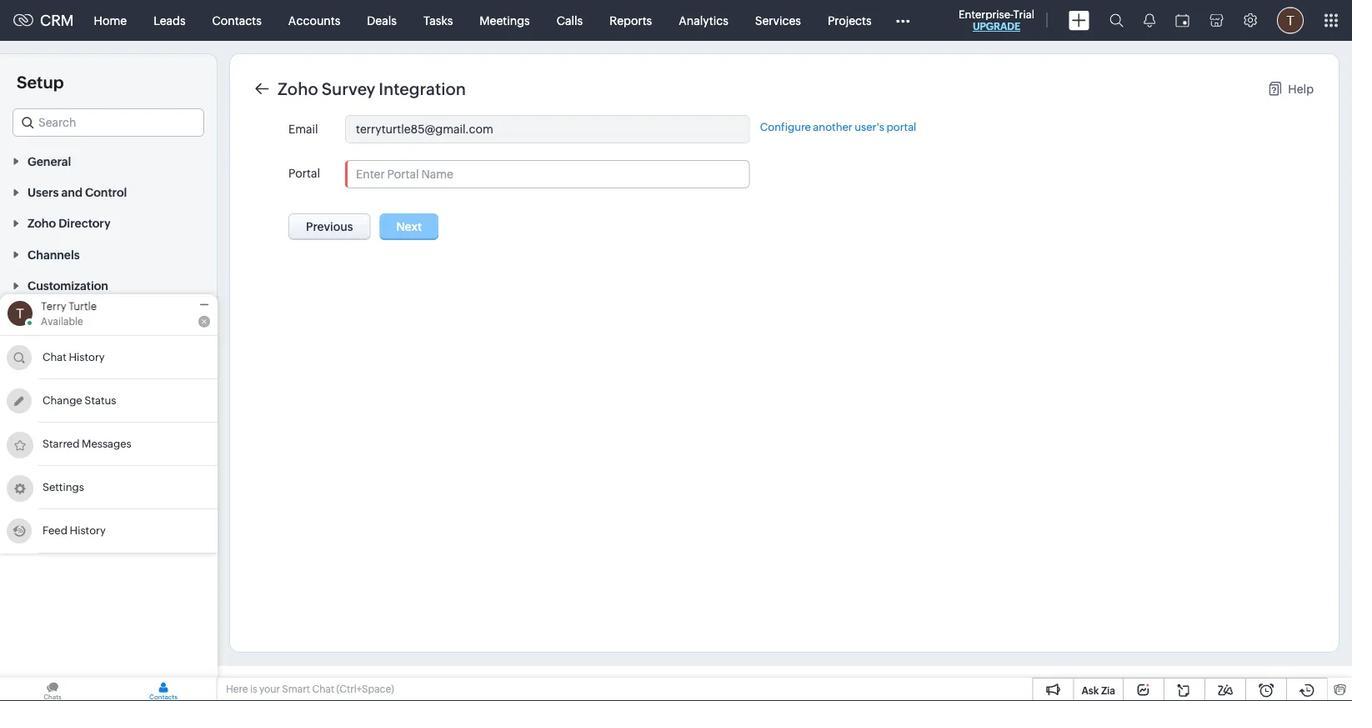 Task type: describe. For each thing, give the bounding box(es) containing it.
previous button
[[288, 213, 371, 240]]

here is your smart chat (ctrl+space)
[[226, 684, 394, 695]]

signals image
[[1144, 13, 1155, 28]]

zoho inside marketplace region
[[40, 459, 68, 473]]

Search Contacts text field
[[23, 336, 197, 362]]

contacts link
[[199, 0, 275, 40]]

settings
[[42, 481, 84, 493]]

starred messages
[[42, 437, 132, 450]]

another
[[813, 121, 853, 133]]

profile image
[[1277, 7, 1304, 34]]

create menu element
[[1059, 0, 1100, 40]]

zoho directory
[[28, 217, 111, 230]]

terry turtle
[[41, 300, 97, 313]]

portal
[[288, 167, 320, 180]]

ask
[[1082, 685, 1099, 696]]

survey
[[321, 79, 375, 98]]

channels button
[[0, 238, 217, 270]]

Enter email address text field
[[346, 116, 749, 143]]

portal
[[887, 121, 917, 133]]

analytics link
[[665, 0, 742, 40]]

deals link
[[354, 0, 410, 40]]

zoho survey integration
[[278, 79, 466, 98]]

here
[[226, 684, 248, 695]]

is
[[250, 684, 257, 695]]

calls
[[557, 14, 583, 27]]

zoho link
[[40, 458, 68, 474]]

your
[[259, 684, 280, 695]]

search image
[[1110, 13, 1124, 28]]

change status
[[42, 394, 116, 406]]

history for feed history
[[70, 524, 106, 537]]

contacts image
[[111, 678, 216, 701]]

enterprise-
[[959, 8, 1013, 20]]

available
[[41, 316, 83, 327]]

chats image
[[0, 678, 105, 701]]

calendar image
[[1175, 14, 1190, 27]]

chat history
[[42, 351, 105, 363]]

zoho directory button
[[0, 207, 217, 238]]

leads link
[[140, 0, 199, 40]]

meetings link
[[466, 0, 543, 40]]

customization button
[[0, 270, 217, 301]]

users
[[28, 186, 59, 199]]

cpq region
[[0, 629, 217, 701]]

crm link
[[13, 12, 74, 29]]

reports
[[610, 14, 652, 27]]

previous
[[306, 220, 353, 233]]

home
[[94, 14, 127, 27]]

create menu image
[[1069, 10, 1090, 30]]

email
[[288, 123, 318, 136]]

general button
[[0, 145, 217, 176]]

deals
[[367, 14, 397, 27]]

marketplace button
[[0, 394, 217, 425]]

profile element
[[1267, 0, 1314, 40]]

feed
[[42, 524, 67, 537]]

calls link
[[543, 0, 596, 40]]

projects
[[828, 14, 872, 27]]

accounts link
[[275, 0, 354, 40]]

home link
[[81, 0, 140, 40]]

tasks
[[423, 14, 453, 27]]

crm
[[40, 12, 74, 29]]

google link
[[40, 485, 80, 502]]

microsoft
[[40, 514, 92, 528]]



Task type: vqa. For each thing, say whether or not it's contained in the screenshot.
company details link
no



Task type: locate. For each thing, give the bounding box(es) containing it.
meetings
[[480, 14, 530, 27]]

terry
[[41, 300, 66, 313]]

setup
[[17, 73, 64, 92]]

enterprise-trial upgrade
[[959, 8, 1035, 32]]

leads
[[154, 14, 186, 27]]

Other Modules field
[[885, 7, 921, 34]]

channels
[[28, 248, 80, 261]]

accounts
[[288, 14, 340, 27]]

0 vertical spatial chat
[[42, 351, 67, 363]]

marketplace region
[[0, 425, 217, 535]]

chat right smart
[[312, 684, 334, 695]]

history right feed
[[70, 524, 106, 537]]

marketplace
[[28, 404, 97, 417]]

chat
[[42, 351, 67, 363], [312, 684, 334, 695]]

services link
[[742, 0, 814, 40]]

Search text field
[[13, 109, 203, 136]]

(ctrl+space)
[[336, 684, 394, 695]]

messages
[[82, 437, 132, 450]]

zoho for zoho survey integration
[[278, 79, 318, 98]]

starred
[[42, 437, 80, 450]]

zoho up email
[[278, 79, 318, 98]]

reports link
[[596, 0, 665, 40]]

trial
[[1013, 8, 1035, 20]]

contacts
[[212, 14, 262, 27]]

users and control button
[[0, 176, 217, 207]]

google
[[40, 487, 80, 500]]

help
[[1288, 82, 1314, 95]]

chat down available
[[42, 351, 67, 363]]

general
[[28, 155, 71, 168]]

control
[[85, 186, 127, 199]]

zia
[[1101, 685, 1115, 696]]

turtle
[[69, 300, 97, 313]]

configure another user's portal
[[760, 121, 917, 133]]

signals element
[[1134, 0, 1165, 41]]

history for chat history
[[69, 351, 105, 363]]

None field
[[13, 108, 204, 137]]

2 vertical spatial zoho
[[40, 459, 68, 473]]

zoho for zoho directory
[[28, 217, 56, 230]]

0 vertical spatial history
[[69, 351, 105, 363]]

directory
[[59, 217, 111, 230]]

1 vertical spatial zoho
[[28, 217, 56, 230]]

search element
[[1100, 0, 1134, 41]]

1 vertical spatial history
[[70, 524, 106, 537]]

1 horizontal spatial chat
[[312, 684, 334, 695]]

zoho
[[278, 79, 318, 98], [28, 217, 56, 230], [40, 459, 68, 473]]

all
[[40, 432, 54, 445]]

0 vertical spatial zoho
[[278, 79, 318, 98]]

smart
[[282, 684, 310, 695]]

configure
[[760, 121, 811, 133]]

status
[[84, 394, 116, 406]]

Enter Portal Name text field
[[346, 161, 749, 188]]

customization
[[28, 279, 108, 292]]

upgrade
[[973, 21, 1020, 32]]

history
[[69, 351, 105, 363], [70, 524, 106, 537]]

services
[[755, 14, 801, 27]]

ask zia
[[1082, 685, 1115, 696]]

zoho inside "zoho directory" dropdown button
[[28, 217, 56, 230]]

analytics
[[679, 14, 728, 27]]

user's
[[855, 121, 884, 133]]

all link
[[40, 430, 54, 447]]

change
[[42, 394, 82, 406]]

0 horizontal spatial chat
[[42, 351, 67, 363]]

and
[[61, 186, 82, 199]]

zoho down users
[[28, 217, 56, 230]]

integration
[[379, 79, 466, 98]]

microsoft link
[[40, 513, 92, 529]]

feed history
[[42, 524, 106, 537]]

users and control
[[28, 186, 127, 199]]

projects link
[[814, 0, 885, 40]]

1 vertical spatial chat
[[312, 684, 334, 695]]

tasks link
[[410, 0, 466, 40]]

zoho up settings
[[40, 459, 68, 473]]

history down available
[[69, 351, 105, 363]]



